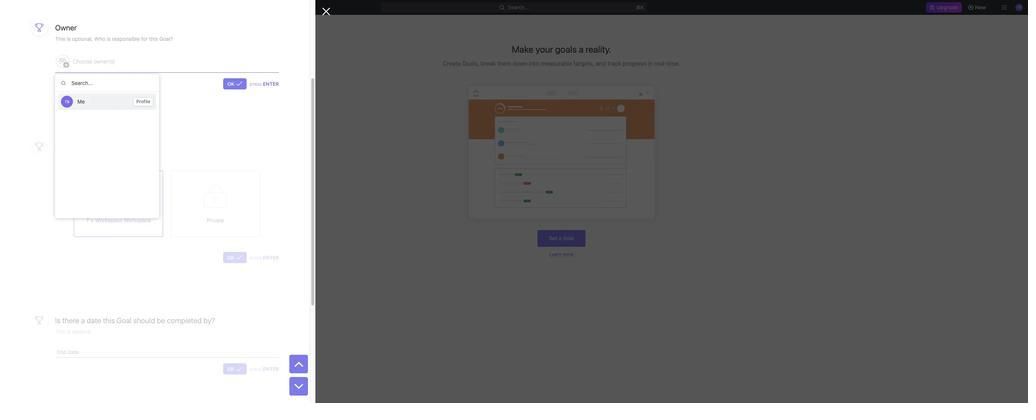 Task type: describe. For each thing, give the bounding box(es) containing it.
tb
[[65, 100, 69, 104]]

2 press from the top
[[250, 255, 262, 261]]

profile button
[[133, 97, 153, 106]]

search...
[[508, 4, 529, 10]]

learn
[[550, 252, 561, 258]]

into
[[529, 60, 539, 67]]

2 ok button from the top
[[223, 252, 247, 264]]

in
[[648, 60, 653, 67]]

date
[[87, 317, 101, 325]]

owner
[[55, 24, 77, 32]]

⌘k
[[636, 4, 644, 10]]

make
[[512, 44, 534, 55]]

progress
[[623, 60, 647, 67]]

goals
[[555, 44, 577, 55]]

t's workspace workspace
[[86, 218, 151, 224]]

2 press enter from the top
[[250, 255, 279, 261]]

learn more
[[550, 252, 573, 258]]

ok for is there a date this goal should be completed by?
[[227, 367, 234, 373]]

learn more link
[[550, 252, 573, 258]]

2 horizontal spatial a
[[579, 44, 584, 55]]

break
[[481, 60, 496, 67]]

1 vertical spatial a
[[559, 235, 561, 242]]

create goals, break them down into measurable targets, and track progress in real-time.
[[443, 60, 680, 67]]

and
[[596, 60, 606, 67]]

time.
[[667, 60, 680, 67]]

upgrade link
[[926, 2, 962, 13]]

upgrade
[[937, 4, 958, 10]]

owner(s)
[[94, 58, 115, 65]]

enter for is there a date this goal should be completed by?
[[263, 367, 279, 373]]

ok button for is there a date this goal should be completed by?
[[223, 364, 247, 375]]

dialog containing owner
[[0, 0, 330, 404]]

your
[[536, 44, 553, 55]]

0 vertical spatial goal
[[563, 235, 574, 242]]

2 ok from the top
[[227, 255, 234, 261]]

press for is there a date this goal should be completed by?
[[250, 367, 262, 373]]

this
[[103, 317, 115, 325]]

tree inside sidebar navigation
[[3, 155, 92, 255]]

ok button for owner
[[223, 78, 247, 90]]

choose owner(s)
[[73, 58, 115, 65]]

press enter for is there a date this goal should be completed by?
[[250, 367, 279, 373]]

real-
[[654, 60, 667, 67]]

goal inside dialog
[[117, 317, 131, 325]]

sidebar navigation
[[0, 15, 95, 404]]

profile
[[136, 99, 150, 105]]



Task type: locate. For each thing, give the bounding box(es) containing it.
me
[[77, 99, 85, 105]]

a left date
[[81, 317, 85, 325]]

a up the "targets,"
[[579, 44, 584, 55]]

make your goals a reality.
[[512, 44, 611, 55]]

0 horizontal spatial a
[[81, 317, 85, 325]]

targets,
[[574, 60, 594, 67]]

workspace
[[95, 218, 122, 224], [124, 218, 151, 224]]

goal right set
[[563, 235, 574, 242]]

1 horizontal spatial goal
[[563, 235, 574, 242]]

down
[[513, 60, 527, 67]]

private
[[207, 218, 224, 224]]

3 enter from the top
[[263, 367, 279, 373]]

a inside dialog
[[81, 317, 85, 325]]

be
[[157, 317, 165, 325]]

choose
[[73, 58, 92, 65]]

1 press enter from the top
[[250, 81, 279, 87]]

2 vertical spatial press
[[250, 367, 262, 373]]

1 vertical spatial enter
[[263, 255, 279, 261]]

2 vertical spatial press enter
[[250, 367, 279, 373]]

enter for owner
[[263, 81, 279, 87]]

1 ok button from the top
[[223, 78, 247, 90]]

goals,
[[462, 60, 479, 67]]

enter
[[263, 81, 279, 87], [263, 255, 279, 261], [263, 367, 279, 373]]

press enter
[[250, 81, 279, 87], [250, 255, 279, 261], [250, 367, 279, 373]]

is there a date this goal should be completed by?
[[55, 317, 215, 325]]

3 ok from the top
[[227, 367, 234, 373]]

1 vertical spatial ok button
[[223, 252, 247, 264]]

0 vertical spatial ok button
[[223, 78, 247, 90]]

reality.
[[586, 44, 611, 55]]

1 vertical spatial press enter
[[250, 255, 279, 261]]

2 vertical spatial a
[[81, 317, 85, 325]]

Search... text field
[[55, 74, 159, 92]]

goal
[[563, 235, 574, 242], [117, 317, 131, 325]]

new button
[[965, 1, 991, 13]]

tree
[[3, 155, 92, 255]]

0 vertical spatial press enter
[[250, 81, 279, 87]]

measurable
[[541, 60, 572, 67]]

1 horizontal spatial a
[[559, 235, 561, 242]]

set
[[549, 235, 557, 242]]

new
[[975, 4, 986, 10]]

press for owner
[[250, 81, 262, 87]]

2 workspace from the left
[[124, 218, 151, 224]]

more
[[563, 252, 573, 258]]

set a goal
[[549, 235, 574, 242]]

1 workspace from the left
[[95, 218, 122, 224]]

there
[[62, 317, 79, 325]]

3 press enter from the top
[[250, 367, 279, 373]]

should
[[133, 317, 155, 325]]

0 vertical spatial ok
[[227, 81, 234, 87]]

2 vertical spatial ok button
[[223, 364, 247, 375]]

press enter for owner
[[250, 81, 279, 87]]

0 vertical spatial a
[[579, 44, 584, 55]]

is
[[55, 317, 61, 325]]

goal right this
[[117, 317, 131, 325]]

2 enter from the top
[[263, 255, 279, 261]]

3 ok button from the top
[[223, 364, 247, 375]]

ok for owner
[[227, 81, 234, 87]]

3 press from the top
[[250, 367, 262, 373]]

0 horizontal spatial goal
[[117, 317, 131, 325]]

1 ok from the top
[[227, 81, 234, 87]]

by?
[[203, 317, 215, 325]]

2 vertical spatial enter
[[263, 367, 279, 373]]

1 press from the top
[[250, 81, 262, 87]]

them
[[497, 60, 511, 67]]

create
[[443, 60, 461, 67]]

ok
[[227, 81, 234, 87], [227, 255, 234, 261], [227, 367, 234, 373]]

1 enter from the top
[[263, 81, 279, 87]]

press
[[250, 81, 262, 87], [250, 255, 262, 261], [250, 367, 262, 373]]

a right set
[[559, 235, 561, 242]]

0 horizontal spatial workspace
[[95, 218, 122, 224]]

0 vertical spatial enter
[[263, 81, 279, 87]]

t's
[[86, 218, 94, 224]]

track
[[608, 60, 621, 67]]

completed
[[167, 317, 202, 325]]

0 vertical spatial press
[[250, 81, 262, 87]]

1 horizontal spatial workspace
[[124, 218, 151, 224]]

1 vertical spatial press
[[250, 255, 262, 261]]

dialog
[[0, 0, 330, 404]]

1 vertical spatial goal
[[117, 317, 131, 325]]

a
[[579, 44, 584, 55], [559, 235, 561, 242], [81, 317, 85, 325]]

1 vertical spatial ok
[[227, 255, 234, 261]]

ok button
[[223, 78, 247, 90], [223, 252, 247, 264], [223, 364, 247, 375]]

2 vertical spatial ok
[[227, 367, 234, 373]]



Task type: vqa. For each thing, say whether or not it's contained in the screenshot.
"PROJECT" for Nov 17
no



